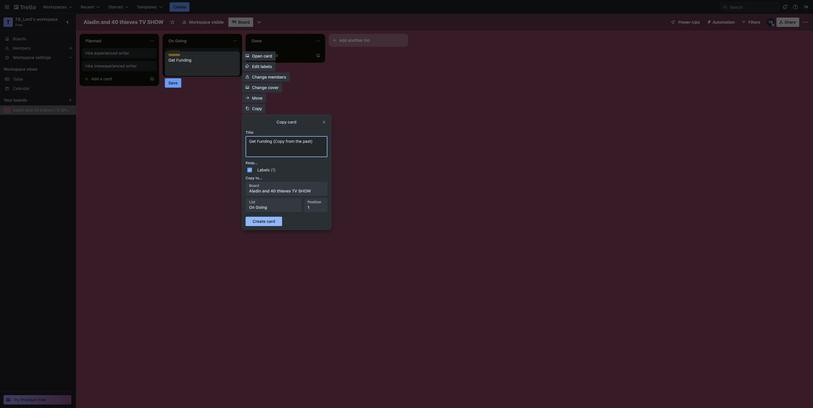 Task type: describe. For each thing, give the bounding box(es) containing it.
aladin inside board aladin and 40 thieves tv show
[[249, 189, 261, 194]]

workspace for workspace visible
[[189, 20, 210, 25]]

open information menu image
[[793, 4, 799, 10]]

board aladin and 40 thieves tv show
[[249, 184, 311, 194]]

list on going
[[249, 200, 267, 210]]

your boards
[[4, 98, 27, 103]]

0 notifications image
[[782, 4, 789, 11]]

board for board
[[238, 20, 250, 25]]

try
[[13, 398, 19, 403]]

add board image
[[68, 98, 73, 103]]

edit for edit dates
[[252, 117, 260, 122]]

copy card
[[277, 120, 297, 125]]

copy to…
[[246, 176, 263, 181]]

0 horizontal spatial and
[[26, 108, 33, 113]]

40 inside board aladin and 40 thieves tv show
[[271, 189, 276, 194]]

change for change cover
[[252, 85, 267, 90]]

edit dates
[[252, 117, 272, 122]]

change members button
[[242, 73, 290, 82]]

1 vertical spatial show
[[61, 108, 74, 113]]

move button
[[242, 94, 266, 103]]

workspace views
[[4, 67, 37, 72]]

copy for copy to…
[[246, 176, 255, 181]]

hire inexexperienced writer
[[85, 63, 137, 68]]

going
[[256, 205, 267, 210]]

list
[[249, 200, 255, 205]]

filters
[[749, 20, 761, 25]]

cover
[[268, 85, 279, 90]]

table
[[13, 77, 23, 82]]

labels
[[261, 64, 272, 69]]

board for board aladin and 40 thieves tv show
[[249, 184, 259, 188]]

add another list button
[[329, 34, 408, 47]]

card up get funding text field
[[288, 120, 297, 125]]

card inside "open card" 'link'
[[264, 54, 272, 59]]

0 horizontal spatial aladin
[[13, 108, 25, 113]]

position
[[308, 200, 321, 205]]

Board name text field
[[81, 18, 167, 27]]

create from template… image for bottommost add a card button
[[150, 77, 154, 81]]

copy for copy
[[252, 106, 262, 111]]

Get Funding text field
[[246, 136, 328, 157]]

archive button
[[242, 125, 270, 135]]

calendar
[[13, 86, 30, 91]]

change cover
[[252, 85, 279, 90]]

tb_lord's
[[15, 17, 35, 22]]

show menu image
[[803, 19, 809, 25]]

workspace visible button
[[178, 18, 227, 27]]

labels
[[257, 168, 270, 173]]

copy for copy card
[[277, 120, 287, 125]]

hire inexexperienced writer link
[[85, 63, 153, 69]]

show inside board aladin and 40 thieves tv show
[[299, 189, 311, 194]]

members
[[13, 46, 31, 51]]

t link
[[4, 18, 13, 27]]

another
[[348, 38, 363, 43]]

add a card for add a card button to the right
[[257, 53, 278, 58]]

your
[[4, 98, 12, 103]]

funding
[[176, 54, 192, 59]]

members link
[[0, 44, 76, 53]]

members
[[268, 75, 286, 80]]

1 color: yellow, title: "less than $25m" element from the top
[[169, 50, 180, 53]]

workspace visible
[[189, 20, 224, 25]]

keep… labels (1)
[[246, 161, 276, 173]]

(1)
[[271, 168, 276, 173]]

edit for edit labels
[[252, 64, 260, 69]]

workspace
[[36, 17, 58, 22]]

1 vertical spatial add a card button
[[82, 74, 147, 84]]

search image
[[724, 5, 728, 9]]

add another list
[[339, 38, 370, 43]]

sm image
[[705, 18, 713, 26]]

change members
[[252, 75, 286, 80]]

open
[[252, 54, 263, 59]]

your boards with 1 items element
[[4, 97, 59, 104]]

share
[[785, 20, 796, 25]]

free
[[38, 398, 46, 403]]

visible
[[211, 20, 224, 25]]

automation
[[713, 20, 735, 25]]

automation button
[[705, 18, 739, 27]]

edit labels button
[[242, 62, 276, 71]]

0 horizontal spatial aladin and 40 thieves tv show
[[13, 108, 74, 113]]

get funding link
[[169, 54, 236, 60]]

title
[[246, 130, 254, 135]]

0 horizontal spatial 40
[[34, 108, 39, 113]]

position 1
[[308, 200, 321, 210]]

power-
[[679, 20, 693, 25]]

boards
[[13, 98, 27, 103]]

star or unstar board image
[[170, 20, 175, 25]]



Task type: locate. For each thing, give the bounding box(es) containing it.
card
[[270, 53, 278, 58], [264, 54, 272, 59], [103, 76, 112, 81], [288, 120, 297, 125]]

2 vertical spatial copy
[[246, 176, 255, 181]]

writer up hire inexexperienced writer link
[[119, 51, 129, 56]]

hire
[[85, 51, 93, 56], [85, 63, 93, 68]]

0 vertical spatial create from template… image
[[316, 53, 321, 58]]

show up position
[[299, 189, 311, 194]]

show down add board image
[[61, 108, 74, 113]]

board down copy to… on the top left
[[249, 184, 259, 188]]

change up move
[[252, 85, 267, 90]]

show inside the board name text box
[[147, 19, 164, 25]]

1 horizontal spatial add
[[257, 53, 265, 58]]

board left the customize views icon
[[238, 20, 250, 25]]

add a card button down hire inexexperienced writer
[[82, 74, 147, 84]]

boards link
[[0, 34, 76, 44]]

add a card button
[[248, 51, 314, 60], [82, 74, 147, 84]]

and
[[101, 19, 110, 25], [26, 108, 33, 113], [262, 189, 270, 194]]

hire left experienced in the top of the page
[[85, 51, 93, 56]]

0 horizontal spatial show
[[61, 108, 74, 113]]

tv inside board aladin and 40 thieves tv show
[[292, 189, 297, 194]]

0 horizontal spatial add
[[91, 76, 99, 81]]

experienced
[[94, 51, 117, 56]]

create from template… image for add a card button to the right
[[316, 53, 321, 58]]

power-ups
[[679, 20, 700, 25]]

1 horizontal spatial tv
[[139, 19, 146, 25]]

boards
[[13, 36, 26, 41]]

1 change from the top
[[252, 75, 267, 80]]

0 vertical spatial show
[[147, 19, 164, 25]]

1 vertical spatial change
[[252, 85, 267, 90]]

1 vertical spatial tv
[[55, 108, 60, 113]]

add left another
[[339, 38, 347, 43]]

copy down move
[[252, 106, 262, 111]]

40 inside the board name text box
[[111, 19, 118, 25]]

premium
[[21, 398, 37, 403]]

0 vertical spatial aladin
[[84, 19, 100, 25]]

copy button
[[242, 104, 266, 114]]

0 horizontal spatial add a card
[[91, 76, 112, 81]]

1
[[308, 205, 310, 210]]

1 horizontal spatial workspace
[[189, 20, 210, 25]]

add up edit labels
[[257, 53, 265, 58]]

tb_lord (tylerblack44) image
[[767, 18, 775, 26]]

1 vertical spatial hire
[[85, 63, 93, 68]]

2 color: yellow, title: "less than $25m" element from the top
[[169, 54, 180, 56]]

aladin inside the board name text box
[[84, 19, 100, 25]]

views
[[26, 67, 37, 72]]

a down inexexperienced
[[100, 76, 102, 81]]

1 vertical spatial color: yellow, title: "less than $25m" element
[[169, 54, 180, 56]]

aladin
[[84, 19, 100, 25], [13, 108, 25, 113], [249, 189, 261, 194]]

0 horizontal spatial workspace
[[4, 67, 25, 72]]

1 horizontal spatial add a card button
[[248, 51, 314, 60]]

1 vertical spatial add
[[257, 53, 265, 58]]

add a card for bottommost add a card button
[[91, 76, 112, 81]]

add for bottommost add a card button
[[91, 76, 99, 81]]

get funding
[[169, 54, 192, 59]]

1 vertical spatial add a card
[[91, 76, 112, 81]]

1 vertical spatial a
[[100, 76, 102, 81]]

0 vertical spatial board
[[238, 20, 250, 25]]

workspace up table
[[4, 67, 25, 72]]

1 vertical spatial thieves
[[40, 108, 54, 113]]

2 hire from the top
[[85, 63, 93, 68]]

ups
[[693, 20, 700, 25]]

2 change from the top
[[252, 85, 267, 90]]

1 hire from the top
[[85, 51, 93, 56]]

2 vertical spatial aladin
[[249, 189, 261, 194]]

edit left labels
[[252, 64, 260, 69]]

Search field
[[728, 3, 779, 11]]

copy right dates
[[277, 120, 287, 125]]

get
[[169, 54, 175, 59]]

create button
[[170, 2, 190, 12]]

1 vertical spatial writer
[[126, 63, 137, 68]]

card up labels
[[270, 53, 278, 58]]

change for change members
[[252, 75, 267, 80]]

hire experienced writer
[[85, 51, 129, 56]]

tyler black (tylerblack44) image
[[803, 4, 810, 11]]

writer down hire experienced writer link
[[126, 63, 137, 68]]

2 horizontal spatial and
[[262, 189, 270, 194]]

copy left to…
[[246, 176, 255, 181]]

hire experienced writer link
[[85, 50, 153, 56]]

edit left dates
[[252, 117, 260, 122]]

change
[[252, 75, 267, 80], [252, 85, 267, 90]]

add for add a card button to the right
[[257, 53, 265, 58]]

add for add another list button
[[339, 38, 347, 43]]

table link
[[13, 76, 73, 82]]

on
[[249, 205, 255, 210]]

0 vertical spatial thieves
[[120, 19, 138, 25]]

inexexperienced
[[94, 63, 125, 68]]

thieves inside board aladin and 40 thieves tv show
[[277, 189, 291, 194]]

0 vertical spatial writer
[[119, 51, 129, 56]]

0 horizontal spatial a
[[100, 76, 102, 81]]

move
[[252, 96, 263, 101]]

0 vertical spatial and
[[101, 19, 110, 25]]

2 vertical spatial and
[[262, 189, 270, 194]]

2 vertical spatial tv
[[292, 189, 297, 194]]

a for bottommost add a card button
[[100, 76, 102, 81]]

tv inside the board name text box
[[139, 19, 146, 25]]

1 vertical spatial copy
[[277, 120, 287, 125]]

1 horizontal spatial and
[[101, 19, 110, 25]]

edit card image
[[232, 51, 237, 55]]

1 vertical spatial create from template… image
[[150, 77, 154, 81]]

writer for hire inexexperienced writer
[[126, 63, 137, 68]]

2 horizontal spatial aladin
[[249, 189, 261, 194]]

color: yellow, title: "less than $25m" element up save
[[169, 54, 180, 56]]

add inside add another list button
[[339, 38, 347, 43]]

0 vertical spatial 40
[[111, 19, 118, 25]]

power-ups button
[[667, 18, 704, 27]]

t
[[6, 19, 10, 25]]

tb_lord's workspace free
[[15, 17, 58, 27]]

edit
[[252, 64, 260, 69], [252, 117, 260, 122]]

1 vertical spatial aladin and 40 thieves tv show
[[13, 108, 74, 113]]

edit dates button
[[242, 115, 275, 124]]

2 horizontal spatial add
[[339, 38, 347, 43]]

0 vertical spatial add
[[339, 38, 347, 43]]

writer for hire experienced writer
[[119, 51, 129, 56]]

1 vertical spatial board
[[249, 184, 259, 188]]

add a card up labels
[[257, 53, 278, 58]]

0 vertical spatial tv
[[139, 19, 146, 25]]

aladin and 40 thieves tv show link
[[13, 107, 74, 113]]

hire for hire experienced writer
[[85, 51, 93, 56]]

dates
[[261, 117, 272, 122]]

keep…
[[246, 161, 258, 165]]

tb_lord's workspace link
[[15, 17, 58, 22]]

1 horizontal spatial a
[[266, 53, 269, 58]]

0 vertical spatial add a card button
[[248, 51, 314, 60]]

0 horizontal spatial add a card button
[[82, 74, 147, 84]]

change inside "button"
[[252, 85, 267, 90]]

2 vertical spatial add
[[91, 76, 99, 81]]

1 horizontal spatial thieves
[[120, 19, 138, 25]]

workspace inside "button"
[[189, 20, 210, 25]]

a for add a card button to the right
[[266, 53, 269, 58]]

workspace
[[189, 20, 210, 25], [4, 67, 25, 72]]

open card
[[252, 54, 272, 59]]

0 vertical spatial color: yellow, title: "less than $25m" element
[[169, 50, 180, 53]]

board
[[238, 20, 250, 25], [249, 184, 259, 188]]

try premium free
[[13, 398, 46, 403]]

show left "star or unstar board" icon
[[147, 19, 164, 25]]

open card link
[[242, 51, 276, 61]]

add a card
[[257, 53, 278, 58], [91, 76, 112, 81]]

workspace left visible
[[189, 20, 210, 25]]

1 horizontal spatial add a card
[[257, 53, 278, 58]]

create from template… image
[[316, 53, 321, 58], [150, 77, 154, 81]]

0 vertical spatial change
[[252, 75, 267, 80]]

2 vertical spatial show
[[299, 189, 311, 194]]

2 horizontal spatial 40
[[271, 189, 276, 194]]

tv
[[139, 19, 146, 25], [55, 108, 60, 113], [292, 189, 297, 194]]

add a card button up labels
[[248, 51, 314, 60]]

add
[[339, 38, 347, 43], [257, 53, 265, 58], [91, 76, 99, 81]]

1 horizontal spatial aladin and 40 thieves tv show
[[84, 19, 164, 25]]

0 horizontal spatial thieves
[[40, 108, 54, 113]]

1 horizontal spatial show
[[147, 19, 164, 25]]

40
[[111, 19, 118, 25], [34, 108, 39, 113], [271, 189, 276, 194]]

card right the open
[[264, 54, 272, 59]]

1 edit from the top
[[252, 64, 260, 69]]

thieves inside the board name text box
[[120, 19, 138, 25]]

color: yellow, title: "less than $25m" element up get on the top left of page
[[169, 50, 180, 53]]

2 vertical spatial 40
[[271, 189, 276, 194]]

color: yellow, title: "less than $25m" element
[[169, 50, 180, 53], [169, 54, 180, 56]]

to…
[[256, 176, 263, 181]]

board inside board link
[[238, 20, 250, 25]]

0 vertical spatial hire
[[85, 51, 93, 56]]

1 vertical spatial workspace
[[4, 67, 25, 72]]

add down inexexperienced
[[91, 76, 99, 81]]

thieves
[[120, 19, 138, 25], [40, 108, 54, 113], [277, 189, 291, 194]]

calendar link
[[13, 86, 73, 92]]

0 vertical spatial workspace
[[189, 20, 210, 25]]

0 horizontal spatial create from template… image
[[150, 77, 154, 81]]

0 vertical spatial copy
[[252, 106, 262, 111]]

change cover button
[[242, 83, 282, 92]]

and inside board aladin and 40 thieves tv show
[[262, 189, 270, 194]]

share button
[[777, 18, 800, 27]]

customize views image
[[256, 19, 262, 25]]

save
[[169, 80, 178, 85]]

archive
[[252, 127, 267, 132]]

writer
[[119, 51, 129, 56], [126, 63, 137, 68]]

hire left inexexperienced
[[85, 63, 93, 68]]

save button
[[165, 78, 181, 88]]

workspace for workspace views
[[4, 67, 25, 72]]

a
[[266, 53, 269, 58], [100, 76, 102, 81]]

change inside button
[[252, 75, 267, 80]]

2 horizontal spatial thieves
[[277, 189, 291, 194]]

primary element
[[0, 0, 814, 14]]

1 horizontal spatial aladin
[[84, 19, 100, 25]]

card down inexexperienced
[[103, 76, 112, 81]]

show
[[147, 19, 164, 25], [61, 108, 74, 113], [299, 189, 311, 194]]

list
[[364, 38, 370, 43]]

2 horizontal spatial show
[[299, 189, 311, 194]]

try premium free button
[[4, 396, 71, 405]]

Get Funding text field
[[169, 57, 236, 74]]

hire for hire inexexperienced writer
[[85, 63, 93, 68]]

1 vertical spatial edit
[[252, 117, 260, 122]]

change down edit labels button on the left top of the page
[[252, 75, 267, 80]]

0 vertical spatial edit
[[252, 64, 260, 69]]

0 vertical spatial add a card
[[257, 53, 278, 58]]

board inside board aladin and 40 thieves tv show
[[249, 184, 259, 188]]

filters button
[[740, 18, 763, 27]]

1 vertical spatial aladin
[[13, 108, 25, 113]]

2 horizontal spatial tv
[[292, 189, 297, 194]]

1 vertical spatial 40
[[34, 108, 39, 113]]

and inside the board name text box
[[101, 19, 110, 25]]

1 horizontal spatial create from template… image
[[316, 53, 321, 58]]

thieves inside aladin and 40 thieves tv show link
[[40, 108, 54, 113]]

0 vertical spatial a
[[266, 53, 269, 58]]

2 vertical spatial thieves
[[277, 189, 291, 194]]

None submit
[[246, 217, 282, 226]]

copy
[[252, 106, 262, 111], [277, 120, 287, 125], [246, 176, 255, 181]]

create
[[173, 4, 186, 9]]

1 vertical spatial and
[[26, 108, 33, 113]]

1 horizontal spatial 40
[[111, 19, 118, 25]]

edit labels
[[252, 64, 272, 69]]

free
[[15, 23, 23, 27]]

aladin and 40 thieves tv show inside the board name text box
[[84, 19, 164, 25]]

0 horizontal spatial tv
[[55, 108, 60, 113]]

0 vertical spatial aladin and 40 thieves tv show
[[84, 19, 164, 25]]

2 edit from the top
[[252, 117, 260, 122]]

copy inside button
[[252, 106, 262, 111]]

add a card down inexexperienced
[[91, 76, 112, 81]]

a right the open
[[266, 53, 269, 58]]

board link
[[229, 18, 253, 27]]



Task type: vqa. For each thing, say whether or not it's contained in the screenshot.
Going
yes



